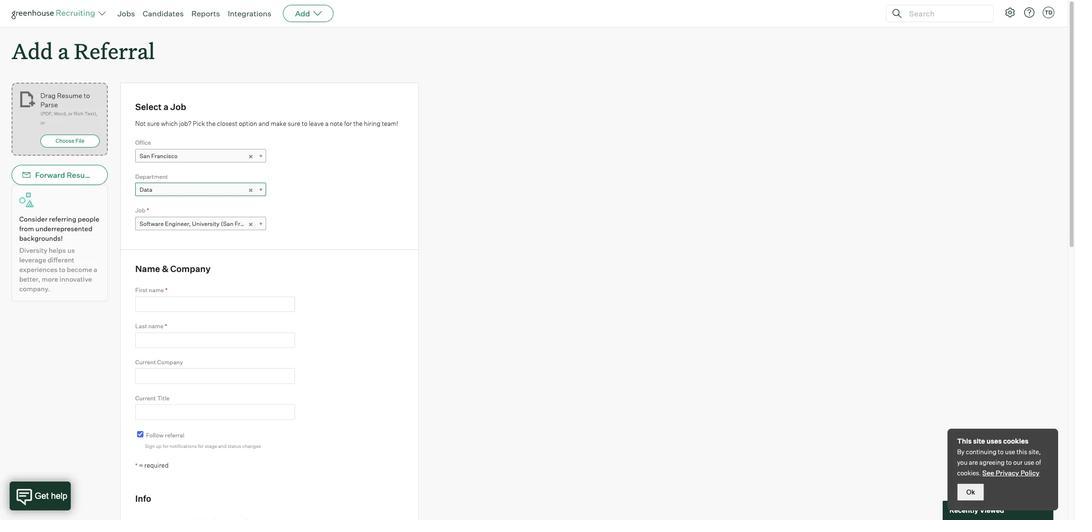 Task type: vqa. For each thing, say whether or not it's contained in the screenshot.
4th Mixed button from the bottom of the page
no



Task type: describe. For each thing, give the bounding box(es) containing it.
san francisco link
[[135, 149, 266, 163]]

current company
[[135, 359, 183, 366]]

by
[[958, 449, 965, 456]]

email
[[110, 171, 130, 180]]

via
[[98, 171, 108, 180]]

a up which
[[164, 102, 168, 112]]

note
[[330, 120, 343, 127]]

company.
[[19, 285, 50, 293]]

cookies
[[1004, 438, 1029, 446]]

stage
[[205, 444, 217, 450]]

0 vertical spatial and
[[259, 120, 269, 127]]

by continuing to use this site, you are agreeing to our use of cookies.
[[958, 449, 1041, 478]]

of
[[1036, 459, 1041, 467]]

rich
[[74, 111, 84, 117]]

team!
[[382, 120, 398, 127]]

1 the from the left
[[206, 120, 216, 127]]

0 vertical spatial use
[[1005, 449, 1016, 456]]

from
[[19, 225, 34, 233]]

name for first
[[149, 287, 164, 294]]

* inside * = required
[[135, 463, 138, 470]]

not sure which job? pick the closest option and make sure to leave a note for the hiring team!
[[135, 120, 398, 127]]

people
[[78, 215, 99, 223]]

to inside 'drag resume to parse (pdf, word, or rich text), or'
[[84, 92, 90, 100]]

university
[[192, 220, 220, 228]]

text),
[[85, 111, 98, 117]]

us
[[67, 247, 75, 255]]

this
[[1017, 449, 1028, 456]]

software engineer, university (san francisco) (48)
[[140, 220, 277, 228]]

(48)
[[265, 220, 277, 228]]

innovative
[[60, 275, 92, 284]]

current title
[[135, 395, 170, 402]]

san
[[140, 152, 150, 160]]

up
[[156, 444, 162, 450]]

ok button
[[958, 484, 985, 502]]

this
[[958, 438, 972, 446]]

better,
[[19, 275, 40, 284]]

leave
[[309, 120, 324, 127]]

pick
[[193, 120, 205, 127]]

first
[[135, 287, 148, 294]]

site,
[[1029, 449, 1041, 456]]

info
[[135, 494, 151, 505]]

data
[[140, 186, 152, 194]]

office
[[135, 139, 151, 146]]

1 vertical spatial job
[[135, 207, 145, 214]]

drag
[[40, 92, 56, 100]]

name
[[135, 264, 160, 274]]

helps
[[49, 247, 66, 255]]

2 sure from the left
[[288, 120, 300, 127]]

integrations
[[228, 9, 272, 18]]

choose
[[56, 138, 74, 145]]

candidates
[[143, 9, 184, 18]]

name for last
[[148, 323, 164, 330]]

forward resume via email button
[[12, 165, 130, 185]]

a inside consider referring people from underrepresented backgrounds! diversity helps us leverage different experiences to become a better, more innovative company.
[[94, 266, 97, 274]]

2 horizontal spatial for
[[344, 120, 352, 127]]

add button
[[283, 5, 334, 22]]

which
[[161, 120, 178, 127]]

td button
[[1041, 5, 1057, 20]]

1 vertical spatial and
[[218, 444, 227, 450]]

2 the from the left
[[353, 120, 363, 127]]

current for current title
[[135, 395, 156, 402]]

1 vertical spatial company
[[157, 359, 183, 366]]

software engineer, university (san francisco) (48) link
[[135, 217, 277, 231]]

to down uses
[[998, 449, 1004, 456]]

=
[[139, 462, 143, 470]]

* = required
[[135, 462, 169, 470]]

different
[[48, 256, 74, 264]]

file
[[75, 138, 84, 145]]

closest
[[217, 120, 238, 127]]

drag resume to parse (pdf, word, or rich text), or
[[40, 92, 98, 126]]

(pdf,
[[40, 111, 53, 117]]

referral
[[165, 432, 185, 439]]

backgrounds!
[[19, 235, 63, 243]]

forward resume via email
[[35, 171, 130, 180]]

software
[[140, 220, 164, 228]]

status
[[228, 444, 241, 450]]

1 sure from the left
[[147, 120, 160, 127]]

consider referring people from underrepresented backgrounds! diversity helps us leverage different experiences to become a better, more innovative company.
[[19, 215, 99, 293]]

candidates link
[[143, 9, 184, 18]]

recently viewed
[[950, 507, 1005, 515]]

choose file
[[56, 138, 84, 145]]

follow referral
[[146, 432, 185, 439]]

add for add
[[295, 9, 310, 18]]

francisco
[[151, 152, 178, 160]]

(san
[[221, 220, 234, 228]]

resume for drag
[[57, 92, 82, 100]]

1 horizontal spatial job
[[170, 102, 186, 112]]

add for add a referral
[[12, 37, 53, 65]]

jobs
[[117, 9, 135, 18]]



Task type: locate. For each thing, give the bounding box(es) containing it.
configure image
[[1005, 7, 1016, 18]]

add inside popup button
[[295, 9, 310, 18]]

resume inside 'drag resume to parse (pdf, word, or rich text), or'
[[57, 92, 82, 100]]

title
[[157, 395, 170, 402]]

company up title at the left
[[157, 359, 183, 366]]

experiences
[[19, 266, 58, 274]]

parse
[[40, 101, 58, 109]]

notifications
[[170, 444, 197, 450]]

* up software
[[147, 207, 149, 214]]

1 vertical spatial or
[[40, 120, 45, 126]]

sure right the make
[[288, 120, 300, 127]]

to down different
[[59, 266, 65, 274]]

0 horizontal spatial for
[[163, 444, 169, 450]]

see
[[983, 469, 995, 478]]

0 vertical spatial add
[[295, 9, 310, 18]]

resume for forward
[[67, 171, 96, 180]]

for right note
[[344, 120, 352, 127]]

Search text field
[[907, 6, 985, 20]]

0 vertical spatial name
[[149, 287, 164, 294]]

1 horizontal spatial for
[[198, 444, 204, 450]]

None text field
[[135, 369, 295, 385]]

0 vertical spatial current
[[135, 359, 156, 366]]

or down "(pdf,"
[[40, 120, 45, 126]]

2 current from the top
[[135, 395, 156, 402]]

company right &
[[170, 264, 211, 274]]

you
[[958, 459, 968, 467]]

current down last
[[135, 359, 156, 366]]

job *
[[135, 207, 149, 214]]

continuing
[[966, 449, 997, 456]]

the
[[206, 120, 216, 127], [353, 120, 363, 127]]

job
[[170, 102, 186, 112], [135, 207, 145, 214]]

1 vertical spatial resume
[[67, 171, 96, 180]]

current left title at the left
[[135, 395, 156, 402]]

1 vertical spatial current
[[135, 395, 156, 402]]

hiring
[[364, 120, 381, 127]]

reports link
[[191, 9, 220, 18]]

0 vertical spatial or
[[68, 111, 73, 117]]

the right pick
[[206, 120, 216, 127]]

use left of
[[1024, 459, 1035, 467]]

0 vertical spatial company
[[170, 264, 211, 274]]

a right "become"
[[94, 266, 97, 274]]

name
[[149, 287, 164, 294], [148, 323, 164, 330]]

option
[[239, 120, 257, 127]]

a left note
[[325, 120, 329, 127]]

1 horizontal spatial or
[[68, 111, 73, 117]]

name right first
[[149, 287, 164, 294]]

engineer,
[[165, 220, 191, 228]]

td
[[1045, 9, 1053, 16]]

0 vertical spatial job
[[170, 102, 186, 112]]

resume up rich
[[57, 92, 82, 100]]

for right up
[[163, 444, 169, 450]]

a down greenhouse recruiting image
[[58, 37, 69, 65]]

0 horizontal spatial use
[[1005, 449, 1016, 456]]

sure right not
[[147, 120, 160, 127]]

forward
[[35, 171, 65, 180]]

1 horizontal spatial sure
[[288, 120, 300, 127]]

for left stage on the left bottom of the page
[[198, 444, 204, 450]]

san francisco
[[140, 152, 178, 160]]

job up the job?
[[170, 102, 186, 112]]

1 vertical spatial name
[[148, 323, 164, 330]]

use
[[1005, 449, 1016, 456], [1024, 459, 1035, 467]]

last name *
[[135, 323, 167, 330]]

not
[[135, 120, 146, 127]]

name & company
[[135, 264, 211, 274]]

current
[[135, 359, 156, 366], [135, 395, 156, 402]]

to inside consider referring people from underrepresented backgrounds! diversity helps us leverage different experiences to become a better, more innovative company.
[[59, 266, 65, 274]]

job up software
[[135, 207, 145, 214]]

0 horizontal spatial sure
[[147, 120, 160, 127]]

see privacy policy link
[[983, 469, 1040, 478]]

1 horizontal spatial add
[[295, 9, 310, 18]]

* right last
[[165, 323, 167, 330]]

* left =
[[135, 463, 138, 470]]

0 horizontal spatial and
[[218, 444, 227, 450]]

francisco)
[[235, 220, 263, 228]]

department
[[135, 173, 168, 180]]

0 horizontal spatial job
[[135, 207, 145, 214]]

to
[[84, 92, 90, 100], [302, 120, 308, 127], [59, 266, 65, 274], [998, 449, 1004, 456], [1006, 459, 1012, 467]]

to left leave
[[302, 120, 308, 127]]

cookies.
[[958, 470, 981, 478]]

sign up for notifications for stage and status changes
[[145, 444, 261, 450]]

1 horizontal spatial the
[[353, 120, 363, 127]]

reports
[[191, 9, 220, 18]]

changes
[[242, 444, 261, 450]]

and right stage on the left bottom of the page
[[218, 444, 227, 450]]

sure
[[147, 120, 160, 127], [288, 120, 300, 127]]

integrations link
[[228, 9, 272, 18]]

viewed
[[980, 507, 1005, 515]]

job?
[[179, 120, 191, 127]]

agreeing
[[980, 459, 1005, 467]]

word,
[[54, 111, 67, 117]]

first name *
[[135, 287, 168, 294]]

the left hiring
[[353, 120, 363, 127]]

resume inside button
[[67, 171, 96, 180]]

name right last
[[148, 323, 164, 330]]

current for current company
[[135, 359, 156, 366]]

last
[[135, 323, 147, 330]]

0 horizontal spatial add
[[12, 37, 53, 65]]

1 vertical spatial use
[[1024, 459, 1035, 467]]

for
[[344, 120, 352, 127], [163, 444, 169, 450], [198, 444, 204, 450]]

td button
[[1043, 7, 1055, 18]]

1 current from the top
[[135, 359, 156, 366]]

1 horizontal spatial and
[[259, 120, 269, 127]]

or left rich
[[68, 111, 73, 117]]

resume
[[57, 92, 82, 100], [67, 171, 96, 180]]

site
[[974, 438, 986, 446]]

data link
[[135, 183, 266, 197]]

1 vertical spatial add
[[12, 37, 53, 65]]

this site uses cookies
[[958, 438, 1029, 446]]

more
[[42, 275, 58, 284]]

recently
[[950, 507, 979, 515]]

leverage
[[19, 256, 46, 264]]

greenhouse recruiting image
[[12, 8, 98, 19]]

make
[[271, 120, 287, 127]]

are
[[969, 459, 978, 467]]

0 horizontal spatial the
[[206, 120, 216, 127]]

underrepresented
[[35, 225, 92, 233]]

resume left via
[[67, 171, 96, 180]]

&
[[162, 264, 169, 274]]

required
[[144, 462, 169, 470]]

use left this
[[1005, 449, 1016, 456]]

None text field
[[135, 297, 295, 312], [135, 333, 295, 349], [135, 405, 295, 421], [135, 297, 295, 312], [135, 333, 295, 349], [135, 405, 295, 421]]

0 vertical spatial resume
[[57, 92, 82, 100]]

and
[[259, 120, 269, 127], [218, 444, 227, 450]]

* down &
[[165, 287, 168, 294]]

privacy
[[996, 469, 1020, 478]]

Follow referral checkbox
[[137, 432, 143, 438]]

and left the make
[[259, 120, 269, 127]]

diversity
[[19, 247, 47, 255]]

select
[[135, 102, 162, 112]]

1 horizontal spatial use
[[1024, 459, 1035, 467]]

to up text),
[[84, 92, 90, 100]]

follow
[[146, 432, 164, 439]]

policy
[[1021, 469, 1040, 478]]

0 horizontal spatial or
[[40, 120, 45, 126]]

add a referral
[[12, 37, 155, 65]]

to left our
[[1006, 459, 1012, 467]]

*
[[147, 207, 149, 214], [165, 287, 168, 294], [165, 323, 167, 330], [135, 463, 138, 470]]

consider
[[19, 215, 48, 223]]

sign
[[145, 444, 155, 450]]



